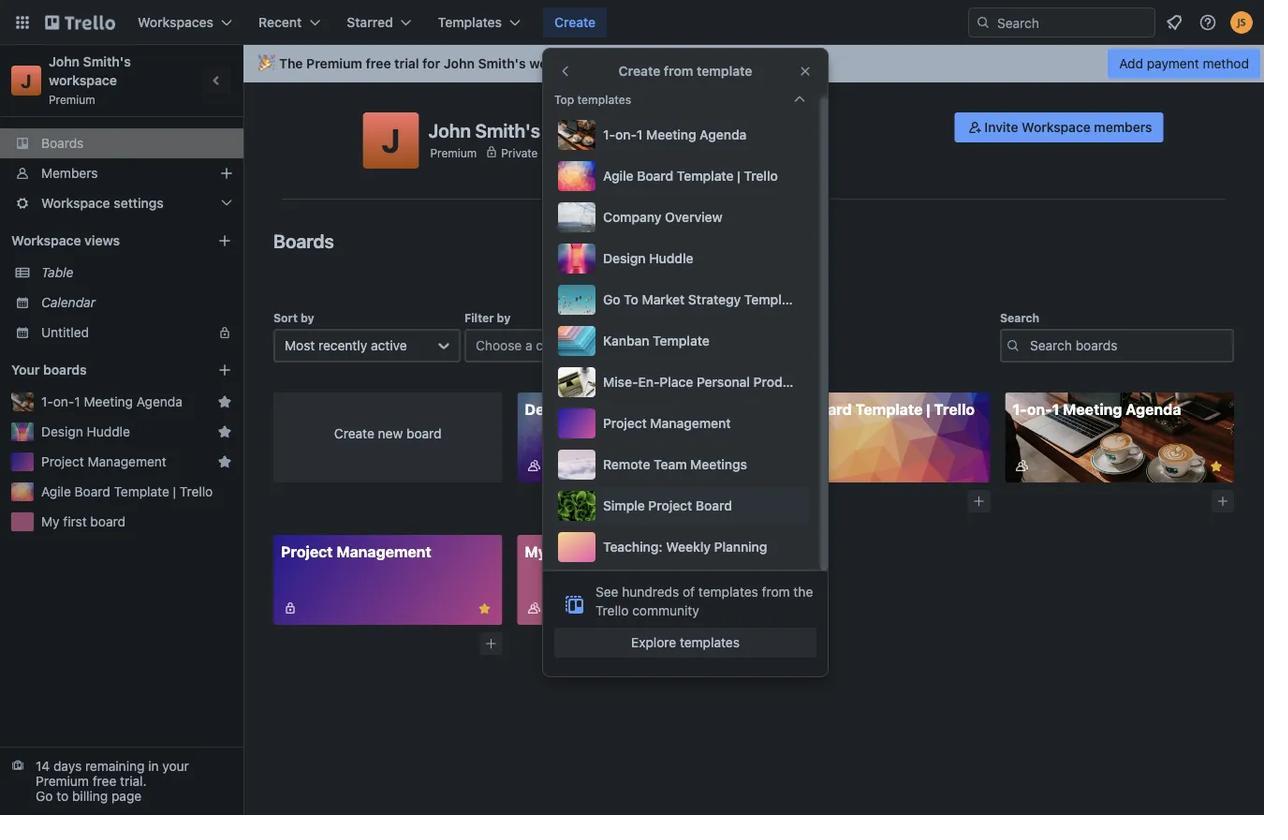Task type: vqa. For each thing, say whether or not it's contained in the screenshot.
Mike's Bikes icon
no



Task type: locate. For each thing, give the bounding box(es) containing it.
14
[[654, 56, 669, 71], [36, 758, 50, 774]]

0 horizontal spatial sm image
[[281, 599, 300, 617]]

design huddle button
[[555, 240, 810, 277], [41, 423, 210, 441]]

2 horizontal spatial add a new collection image
[[1217, 495, 1230, 508]]

in left the your
[[148, 758, 159, 774]]

1 horizontal spatial my
[[525, 543, 547, 561]]

1 vertical spatial create
[[619, 63, 661, 79]]

workspace up 'table' at the left top
[[11, 233, 81, 248]]

1 up agile board template | trello button
[[637, 127, 643, 142]]

0 vertical spatial management
[[651, 416, 731, 431]]

in inside 14 days remaining in your premium free trial. go to billing page
[[148, 758, 159, 774]]

1 vertical spatial starred icon image
[[217, 424, 232, 439]]

0 vertical spatial sm image
[[1013, 456, 1032, 475]]

1-on-1 meeting agenda down search "text field"
[[1013, 401, 1182, 418]]

board
[[637, 168, 674, 184], [809, 401, 852, 418], [75, 484, 110, 499], [696, 498, 733, 513]]

0 horizontal spatial first
[[63, 514, 87, 529]]

members
[[1095, 119, 1153, 135]]

from
[[664, 63, 694, 79], [762, 584, 790, 600]]

1 vertical spatial design
[[525, 401, 576, 418]]

j down trial
[[382, 121, 401, 160]]

0 vertical spatial project management button
[[555, 405, 810, 442]]

add a new collection image down click to unstar this board. it will be removed from your starred list. image
[[485, 637, 498, 650]]

recently
[[319, 338, 367, 353]]

members
[[41, 165, 98, 181]]

1 horizontal spatial 1-
[[603, 127, 616, 142]]

1 vertical spatial my
[[525, 543, 547, 561]]

design down choose a collection
[[525, 401, 576, 418]]

workspace right invite
[[1022, 119, 1091, 135]]

create button
[[543, 7, 607, 37]]

0 vertical spatial project management
[[603, 416, 731, 431]]

project management inside menu
[[603, 416, 731, 431]]

1-on-1 meeting agenda button down your boards with 5 items element
[[41, 393, 210, 411]]

🎉
[[259, 56, 272, 71]]

0 horizontal spatial |
[[173, 484, 176, 499]]

board
[[407, 426, 442, 441], [90, 514, 126, 529], [584, 543, 627, 561]]

design down boards
[[41, 424, 83, 439]]

0 horizontal spatial add a new collection image
[[729, 637, 742, 650]]

agenda down your boards with 5 items element
[[137, 394, 183, 409]]

1-on-1 meeting agenda button
[[555, 116, 810, 154], [41, 393, 210, 411]]

go left the to
[[36, 788, 53, 804]]

0 vertical spatial free
[[366, 56, 391, 71]]

create
[[555, 15, 596, 30], [619, 63, 661, 79], [334, 426, 375, 441]]

starred icon image
[[217, 394, 232, 409], [217, 424, 232, 439], [217, 454, 232, 469]]

1 horizontal spatial free
[[366, 56, 391, 71]]

smith's
[[83, 54, 131, 69], [478, 56, 526, 71], [476, 119, 541, 141]]

1 horizontal spatial my first board link
[[518, 535, 747, 625]]

workspaces button
[[126, 7, 244, 37]]

create from template
[[619, 63, 753, 79]]

back to home image
[[45, 7, 115, 37]]

2 horizontal spatial 1
[[1053, 401, 1060, 418]]

0 vertical spatial starred icon image
[[217, 394, 232, 409]]

2 horizontal spatial board
[[584, 543, 627, 561]]

create left new
[[334, 426, 375, 441]]

sm image inside design huddle link
[[525, 456, 544, 475]]

agile board template | trello
[[603, 168, 778, 184], [769, 401, 975, 418], [41, 484, 213, 499]]

design huddle button up go to market strategy template button
[[555, 240, 810, 277]]

trello
[[744, 168, 778, 184], [935, 401, 975, 418], [180, 484, 213, 499], [596, 603, 629, 618]]

en-
[[639, 374, 660, 390]]

starred
[[347, 15, 393, 30]]

0 vertical spatial |
[[737, 168, 741, 184]]

strategy
[[689, 292, 741, 307]]

1 starred icon image from the top
[[217, 394, 232, 409]]

mise-en-place personal productivity system
[[603, 374, 878, 390]]

0 horizontal spatial design
[[41, 424, 83, 439]]

huddle down 'mise-'
[[579, 401, 631, 418]]

personal
[[697, 374, 751, 390]]

boards up the sort by
[[274, 230, 334, 252]]

workspace right j link
[[49, 73, 117, 88]]

1 vertical spatial 14
[[36, 758, 50, 774]]

0 vertical spatial 14
[[654, 56, 669, 71]]

starred icon image for design huddle
[[217, 424, 232, 439]]

0 horizontal spatial 1
[[74, 394, 80, 409]]

templates button
[[427, 7, 532, 37]]

2 vertical spatial workspace
[[545, 119, 639, 141]]

boards up members at left top
[[41, 135, 84, 151]]

sm image for 1-
[[1013, 456, 1032, 475]]

workspace inside john smith's workspace premium
[[49, 73, 117, 88]]

in
[[636, 56, 647, 71], [148, 758, 159, 774]]

3 starred icon image from the top
[[217, 454, 232, 469]]

j inside j link
[[21, 69, 32, 91]]

workspace inside dropdown button
[[41, 195, 110, 211]]

14 left days
[[36, 758, 50, 774]]

mise-en-place personal productivity system button
[[555, 364, 878, 401]]

go left to
[[603, 292, 621, 307]]

0 horizontal spatial project management button
[[41, 453, 210, 471]]

explore templates link
[[555, 628, 817, 658]]

1 horizontal spatial boards
[[274, 230, 334, 252]]

your boards with 5 items element
[[11, 359, 189, 381]]

weekly
[[666, 539, 711, 555]]

by right filter
[[497, 311, 511, 324]]

most
[[285, 338, 315, 353]]

1 horizontal spatial add a new collection image
[[973, 495, 986, 508]]

1 vertical spatial workspace
[[41, 195, 110, 211]]

workspace for settings
[[41, 195, 110, 211]]

management
[[651, 416, 731, 431], [88, 454, 167, 469], [337, 543, 432, 561]]

workspace
[[530, 56, 598, 71], [49, 73, 117, 88], [545, 119, 639, 141]]

john for john smith's workspace
[[429, 119, 471, 141]]

j for 'j' button
[[382, 121, 401, 160]]

add board image
[[217, 363, 232, 378]]

2 horizontal spatial meeting
[[1064, 401, 1123, 418]]

workspace up the top
[[530, 56, 598, 71]]

agenda down search "text field"
[[1126, 401, 1182, 418]]

open information menu image
[[1199, 13, 1218, 32]]

templates right of
[[699, 584, 759, 600]]

design huddle down your boards with 5 items element
[[41, 424, 130, 439]]

settings
[[114, 195, 164, 211]]

collection
[[536, 338, 595, 353]]

project management button inside menu
[[555, 405, 810, 442]]

click to unstar this board. it will be removed from your starred list. image
[[1209, 458, 1226, 475]]

2 by from the left
[[497, 311, 511, 324]]

boards
[[43, 362, 87, 378]]

create up return to previous screen image
[[555, 15, 596, 30]]

1 vertical spatial project management
[[41, 454, 167, 469]]

1 by from the left
[[301, 311, 315, 324]]

0 vertical spatial design
[[603, 251, 646, 266]]

0 vertical spatial my first board
[[41, 514, 126, 529]]

Search text field
[[1001, 329, 1235, 363]]

0 horizontal spatial huddle
[[87, 424, 130, 439]]

1 horizontal spatial in
[[636, 56, 647, 71]]

0 horizontal spatial free
[[93, 773, 117, 789]]

workspace settings
[[41, 195, 164, 211]]

0 vertical spatial huddle
[[650, 251, 694, 266]]

add a new collection image for 1-on-1 meeting agenda
[[1217, 495, 1230, 508]]

0 vertical spatial boards
[[41, 135, 84, 151]]

project
[[603, 416, 647, 431], [41, 454, 84, 469], [649, 498, 693, 513], [281, 543, 333, 561]]

go
[[603, 292, 621, 307], [36, 788, 53, 804]]

2 horizontal spatial 1-
[[1013, 401, 1028, 418]]

1 horizontal spatial project management
[[281, 543, 432, 561]]

project management
[[603, 416, 731, 431], [41, 454, 167, 469], [281, 543, 432, 561]]

1 vertical spatial go
[[36, 788, 53, 804]]

see
[[596, 584, 619, 600]]

kanban
[[603, 333, 650, 349]]

mise-
[[603, 374, 639, 390]]

create a view image
[[217, 233, 232, 248]]

return to previous screen image
[[558, 64, 573, 79]]

from left template
[[664, 63, 694, 79]]

0 vertical spatial add a new collection image
[[973, 495, 986, 508]]

1 horizontal spatial go
[[603, 292, 621, 307]]

0 horizontal spatial my first board
[[41, 514, 126, 529]]

create inside the "create" button
[[555, 15, 596, 30]]

1 vertical spatial sm image
[[525, 599, 544, 617]]

smith's up private
[[476, 119, 541, 141]]

1 horizontal spatial from
[[762, 584, 790, 600]]

1- down your boards at top
[[41, 394, 53, 409]]

1 down search "text field"
[[1053, 401, 1060, 418]]

workspace for john smith's workspace
[[545, 119, 639, 141]]

remote team meetings
[[603, 457, 748, 472]]

first
[[63, 514, 87, 529], [551, 543, 581, 561]]

table link
[[41, 263, 232, 282]]

john inside john smith's workspace premium
[[49, 54, 80, 69]]

by
[[301, 311, 315, 324], [497, 311, 511, 324]]

my first board
[[41, 514, 126, 529], [525, 543, 627, 561]]

sm image
[[1013, 456, 1032, 475], [525, 599, 544, 617]]

templates
[[578, 93, 632, 106], [699, 584, 759, 600], [680, 635, 740, 650]]

workspace settings button
[[0, 188, 244, 218]]

add a new collection image
[[729, 495, 742, 508], [1217, 495, 1230, 508], [485, 637, 498, 650]]

0 horizontal spatial 1-on-1 meeting agenda
[[41, 394, 183, 409]]

1- down search
[[1013, 401, 1028, 418]]

by for most
[[301, 311, 315, 324]]

sm image for design huddle
[[525, 456, 544, 475]]

0 vertical spatial in
[[636, 56, 647, 71]]

starred icon image for 1-on-1 meeting agenda
[[217, 394, 232, 409]]

0 vertical spatial sm image
[[966, 118, 985, 137]]

templates down ends at left
[[578, 93, 632, 106]]

2 vertical spatial sm image
[[281, 599, 300, 617]]

1 vertical spatial templates
[[699, 584, 759, 600]]

2 horizontal spatial project management
[[603, 416, 731, 431]]

add a new collection image for design huddle
[[729, 495, 742, 508]]

1-on-1 meeting agenda up agile board template | trello button
[[603, 127, 747, 142]]

from left the the
[[762, 584, 790, 600]]

1 horizontal spatial add a new collection image
[[729, 495, 742, 508]]

design huddle down 'mise-'
[[525, 401, 631, 418]]

starred icon image for project management
[[217, 454, 232, 469]]

collapse image
[[793, 92, 808, 107]]

0 horizontal spatial agile
[[41, 484, 71, 499]]

1 horizontal spatial design
[[525, 401, 576, 418]]

j inside 'j' button
[[382, 121, 401, 160]]

0 horizontal spatial management
[[88, 454, 167, 469]]

starred button
[[336, 7, 423, 37]]

0 vertical spatial first
[[63, 514, 87, 529]]

agile board template | trello link
[[762, 393, 991, 483], [41, 483, 232, 501]]

menu
[[555, 116, 878, 566]]

top
[[555, 93, 575, 106]]

0 horizontal spatial 14
[[36, 758, 50, 774]]

| inside button
[[737, 168, 741, 184]]

agenda up agile board template | trello button
[[700, 127, 747, 142]]

0 vertical spatial j
[[21, 69, 32, 91]]

banner
[[244, 45, 1265, 82]]

john down back to home image
[[49, 54, 80, 69]]

templates down see hundreds of templates from the trello community on the bottom of page
[[680, 635, 740, 650]]

by for choose
[[497, 311, 511, 324]]

market
[[642, 292, 685, 307]]

by right sort
[[301, 311, 315, 324]]

0 vertical spatial my first board link
[[41, 513, 232, 531]]

1 horizontal spatial management
[[337, 543, 432, 561]]

0 vertical spatial design huddle button
[[555, 240, 810, 277]]

method
[[1204, 56, 1250, 71]]

1 down boards
[[74, 394, 80, 409]]

template
[[677, 168, 734, 184], [745, 292, 802, 307], [653, 333, 710, 349], [856, 401, 923, 418], [114, 484, 169, 499]]

add a new collection image down click to unstar this board. it will be removed from your starred list. icon
[[1217, 495, 1230, 508]]

1 horizontal spatial by
[[497, 311, 511, 324]]

go to market strategy template button
[[555, 281, 810, 319]]

1-on-1 meeting agenda down your boards with 5 items element
[[41, 394, 183, 409]]

workspace down members at left top
[[41, 195, 110, 211]]

design up to
[[603, 251, 646, 266]]

workspace
[[1022, 119, 1091, 135], [41, 195, 110, 211], [11, 233, 81, 248]]

workspace down top templates
[[545, 119, 639, 141]]

0 horizontal spatial boards
[[41, 135, 84, 151]]

2 horizontal spatial |
[[927, 401, 931, 418]]

j
[[21, 69, 32, 91], [382, 121, 401, 160]]

14 left days.
[[654, 56, 669, 71]]

go to market strategy template
[[603, 292, 802, 307]]

smith's down back to home image
[[83, 54, 131, 69]]

add a new collection image
[[973, 495, 986, 508], [729, 637, 742, 650]]

2 horizontal spatial agile
[[769, 401, 806, 418]]

on- inside 1-on-1 meeting agenda link
[[1028, 401, 1053, 418]]

in right ends at left
[[636, 56, 647, 71]]

j button
[[363, 112, 419, 169]]

0 horizontal spatial add a new collection image
[[485, 637, 498, 650]]

huddle down your boards with 5 items element
[[87, 424, 130, 439]]

company overview button
[[555, 199, 810, 236]]

2 horizontal spatial sm image
[[966, 118, 985, 137]]

design inside menu
[[603, 251, 646, 266]]

0 horizontal spatial from
[[664, 63, 694, 79]]

1- down top templates
[[603, 127, 616, 142]]

add a new collection image down meetings
[[729, 495, 742, 508]]

sm image
[[966, 118, 985, 137], [525, 456, 544, 475], [281, 599, 300, 617]]

1 vertical spatial management
[[88, 454, 167, 469]]

1 vertical spatial from
[[762, 584, 790, 600]]

1 horizontal spatial my first board
[[525, 543, 627, 561]]

meeting down search "text field"
[[1064, 401, 1123, 418]]

john right 'j' button
[[429, 119, 471, 141]]

add
[[1120, 56, 1144, 71]]

primary element
[[0, 0, 1265, 45]]

design huddle button down your boards with 5 items element
[[41, 423, 210, 441]]

1 vertical spatial in
[[148, 758, 159, 774]]

create for create from template
[[619, 63, 661, 79]]

1 horizontal spatial sm image
[[1013, 456, 1032, 475]]

create for create
[[555, 15, 596, 30]]

smith's inside john smith's workspace premium
[[83, 54, 131, 69]]

0 horizontal spatial by
[[301, 311, 315, 324]]

design huddle button inside menu
[[555, 240, 810, 277]]

kanban template
[[603, 333, 710, 349]]

workspace views
[[11, 233, 120, 248]]

1 vertical spatial j
[[382, 121, 401, 160]]

design huddle down company overview on the top of the page
[[603, 251, 694, 266]]

create down primary element
[[619, 63, 661, 79]]

days.
[[676, 56, 710, 71]]

table
[[41, 265, 74, 280]]

1 horizontal spatial project management button
[[555, 405, 810, 442]]

2 vertical spatial templates
[[680, 635, 740, 650]]

1 horizontal spatial agenda
[[700, 127, 747, 142]]

huddle up market
[[650, 251, 694, 266]]

2 starred icon image from the top
[[217, 424, 232, 439]]

agile
[[603, 168, 634, 184], [769, 401, 806, 418], [41, 484, 71, 499]]

free inside banner
[[366, 56, 391, 71]]

company
[[603, 209, 662, 225]]

0 horizontal spatial go
[[36, 788, 53, 804]]

1 horizontal spatial board
[[407, 426, 442, 441]]

boards inside boards link
[[41, 135, 84, 151]]

j left john smith's workspace premium
[[21, 69, 32, 91]]

smith's down templates dropdown button
[[478, 56, 526, 71]]

meeting down your boards with 5 items element
[[84, 394, 133, 409]]

agile board template | trello button
[[555, 157, 810, 195]]

1-on-1 meeting agenda button up agile board template | trello button
[[555, 116, 810, 154]]

1 vertical spatial 1-on-1 meeting agenda button
[[41, 393, 210, 411]]

meeting up agile board template | trello button
[[647, 127, 697, 142]]

go inside 14 days remaining in your premium free trial. go to billing page
[[36, 788, 53, 804]]

system
[[832, 374, 878, 390]]



Task type: describe. For each thing, give the bounding box(es) containing it.
company overview
[[603, 209, 723, 225]]

1-on-1 meeting agenda link
[[1006, 393, 1235, 483]]

project inside button
[[649, 498, 693, 513]]

ends
[[601, 56, 632, 71]]

1 vertical spatial my first board
[[525, 543, 627, 561]]

1 horizontal spatial 1-on-1 meeting agenda
[[603, 127, 747, 142]]

john right for
[[444, 56, 475, 71]]

2 vertical spatial agile
[[41, 484, 71, 499]]

0 vertical spatial board
[[407, 426, 442, 441]]

john smith's workspace link
[[49, 54, 134, 88]]

members link
[[0, 158, 244, 188]]

sort by
[[274, 311, 315, 324]]

create for create new board
[[334, 426, 375, 441]]

1 horizontal spatial agile board template | trello link
[[762, 393, 991, 483]]

premium inside john smith's workspace premium
[[49, 93, 95, 106]]

to
[[624, 292, 639, 307]]

john smith (johnsmith38824343) image
[[1231, 11, 1254, 34]]

sm image for my
[[525, 599, 544, 617]]

calendar link
[[41, 293, 232, 312]]

most recently active
[[285, 338, 407, 353]]

management inside menu
[[651, 416, 731, 431]]

search image
[[976, 15, 991, 30]]

untitled
[[41, 325, 89, 340]]

2 vertical spatial board
[[584, 543, 627, 561]]

a
[[526, 338, 533, 353]]

productivity
[[754, 374, 828, 390]]

1 vertical spatial my first board link
[[518, 535, 747, 625]]

agenda inside 1-on-1 meeting agenda link
[[1126, 401, 1182, 418]]

Search field
[[991, 8, 1155, 37]]

j for j link
[[21, 69, 32, 91]]

explore
[[632, 635, 677, 650]]

2 vertical spatial design huddle
[[41, 424, 130, 439]]

0 horizontal spatial project management
[[41, 454, 167, 469]]

templates for top templates
[[578, 93, 632, 106]]

from inside see hundreds of templates from the trello community
[[762, 584, 790, 600]]

go inside button
[[603, 292, 621, 307]]

hundreds
[[622, 584, 680, 600]]

0 horizontal spatial 1-
[[41, 394, 53, 409]]

0 vertical spatial 1-on-1 meeting agenda button
[[555, 116, 810, 154]]

meeting inside menu
[[647, 127, 697, 142]]

simple
[[603, 498, 645, 513]]

j link
[[11, 66, 41, 96]]

0 vertical spatial design huddle
[[603, 251, 694, 266]]

go to billing page link
[[36, 788, 142, 804]]

trello inside agile board template | trello button
[[744, 168, 778, 184]]

0 horizontal spatial on-
[[53, 394, 74, 409]]

menu containing 1-on-1 meeting agenda
[[555, 116, 878, 566]]

choose
[[476, 338, 522, 353]]

workspace inside button
[[1022, 119, 1091, 135]]

1 horizontal spatial 14
[[654, 56, 669, 71]]

add a new collection image for project management
[[485, 637, 498, 650]]

1 vertical spatial design huddle
[[525, 401, 631, 418]]

see hundreds of templates from the trello community
[[596, 584, 814, 618]]

search
[[1001, 311, 1040, 324]]

team
[[654, 457, 687, 472]]

0 horizontal spatial agenda
[[137, 394, 183, 409]]

remote
[[603, 457, 651, 472]]

recent button
[[247, 7, 332, 37]]

0 vertical spatial from
[[664, 63, 694, 79]]

page
[[111, 788, 142, 804]]

private
[[502, 146, 538, 159]]

john smith's workspace premium
[[49, 54, 134, 106]]

of
[[683, 584, 695, 600]]

2 horizontal spatial huddle
[[650, 251, 694, 266]]

click to unstar this board. it will be removed from your starred list. image
[[476, 601, 493, 617]]

2 vertical spatial huddle
[[87, 424, 130, 439]]

your
[[11, 362, 40, 378]]

simple project board button
[[555, 487, 810, 525]]

overview
[[665, 209, 723, 225]]

1 vertical spatial project management button
[[41, 453, 210, 471]]

new
[[378, 426, 403, 441]]

teaching: weekly planning
[[603, 539, 768, 555]]

top templates
[[555, 93, 632, 106]]

teaching: weekly planning button
[[555, 528, 810, 566]]

smith's for john smith's workspace premium
[[83, 54, 131, 69]]

14 inside 14 days remaining in your premium free trial. go to billing page
[[36, 758, 50, 774]]

workspace for john smith's workspace premium
[[49, 73, 117, 88]]

templates inside see hundreds of templates from the trello community
[[699, 584, 759, 600]]

sm image inside invite workspace members button
[[966, 118, 985, 137]]

0 horizontal spatial board
[[90, 514, 126, 529]]

untitled link
[[41, 323, 206, 342]]

boards link
[[0, 128, 244, 158]]

trello inside see hundreds of templates from the trello community
[[596, 603, 629, 618]]

add a new collection image for agile board template | trello
[[973, 495, 986, 508]]

smith's for john smith's workspace
[[476, 119, 541, 141]]

add payment method link
[[1109, 49, 1261, 79]]

john for john smith's workspace premium
[[49, 54, 80, 69]]

kanban template button
[[555, 322, 810, 360]]

templates for explore templates
[[680, 635, 740, 650]]

filter
[[465, 311, 494, 324]]

the
[[794, 584, 814, 600]]

to
[[56, 788, 69, 804]]

14 days remaining in your premium free trial. go to billing page
[[36, 758, 189, 804]]

2 horizontal spatial 1-on-1 meeting agenda
[[1013, 401, 1182, 418]]

1 vertical spatial boards
[[274, 230, 334, 252]]

sm image for project management
[[281, 599, 300, 617]]

add payment method
[[1120, 56, 1250, 71]]

0 horizontal spatial agile board template | trello link
[[41, 483, 232, 501]]

1 vertical spatial agile board template | trello
[[769, 401, 975, 418]]

2 vertical spatial management
[[337, 543, 432, 561]]

🎉 the premium free trial for john smith's workspace ends in 14 days.
[[259, 56, 710, 71]]

on- inside menu
[[616, 127, 637, 142]]

recent
[[259, 15, 302, 30]]

the
[[279, 56, 303, 71]]

2 vertical spatial agile board template | trello
[[41, 484, 213, 499]]

views
[[84, 233, 120, 248]]

workspace for views
[[11, 233, 81, 248]]

trial.
[[120, 773, 147, 789]]

remaining
[[85, 758, 145, 774]]

create new board
[[334, 426, 442, 441]]

explore templates
[[632, 635, 740, 650]]

0 notifications image
[[1164, 11, 1186, 34]]

workspaces
[[138, 15, 214, 30]]

agile board template | trello inside button
[[603, 168, 778, 184]]

community
[[633, 603, 700, 618]]

huddle inside design huddle link
[[579, 401, 631, 418]]

for
[[423, 56, 441, 71]]

templates
[[438, 15, 502, 30]]

confetti image
[[259, 56, 272, 71]]

workspace navigation collapse icon image
[[204, 67, 230, 94]]

agile inside button
[[603, 168, 634, 184]]

0 horizontal spatial meeting
[[84, 394, 133, 409]]

1 vertical spatial design huddle button
[[41, 423, 210, 441]]

filter by
[[465, 311, 511, 324]]

1 horizontal spatial first
[[551, 543, 581, 561]]

premium inside 14 days remaining in your premium free trial. go to billing page
[[36, 773, 89, 789]]

planning
[[715, 539, 768, 555]]

1 horizontal spatial 1
[[637, 127, 643, 142]]

in inside banner
[[636, 56, 647, 71]]

0 vertical spatial workspace
[[530, 56, 598, 71]]

your
[[162, 758, 189, 774]]

your boards
[[11, 362, 87, 378]]

project management link
[[274, 535, 503, 625]]

calendar
[[41, 295, 96, 310]]

trial
[[395, 56, 419, 71]]

2 vertical spatial |
[[173, 484, 176, 499]]

1 vertical spatial agile
[[769, 401, 806, 418]]

close popover image
[[798, 64, 813, 79]]

invite workspace members button
[[955, 112, 1164, 142]]

remote team meetings button
[[555, 446, 810, 483]]

invite
[[985, 119, 1019, 135]]

teaching:
[[603, 539, 663, 555]]

place
[[660, 374, 694, 390]]

0 vertical spatial my
[[41, 514, 60, 529]]

0 horizontal spatial 1-on-1 meeting agenda button
[[41, 393, 210, 411]]

free inside 14 days remaining in your premium free trial. go to billing page
[[93, 773, 117, 789]]

choose a collection
[[476, 338, 595, 353]]

banner containing 🎉
[[244, 45, 1265, 82]]

payment
[[1148, 56, 1200, 71]]

active
[[371, 338, 407, 353]]

template
[[697, 63, 753, 79]]

billing
[[72, 788, 108, 804]]

simple project board
[[603, 498, 733, 513]]

agenda inside menu
[[700, 127, 747, 142]]

add a new collection image for my first board
[[729, 637, 742, 650]]

sort
[[274, 311, 298, 324]]

1- inside menu
[[603, 127, 616, 142]]

meetings
[[691, 457, 748, 472]]



